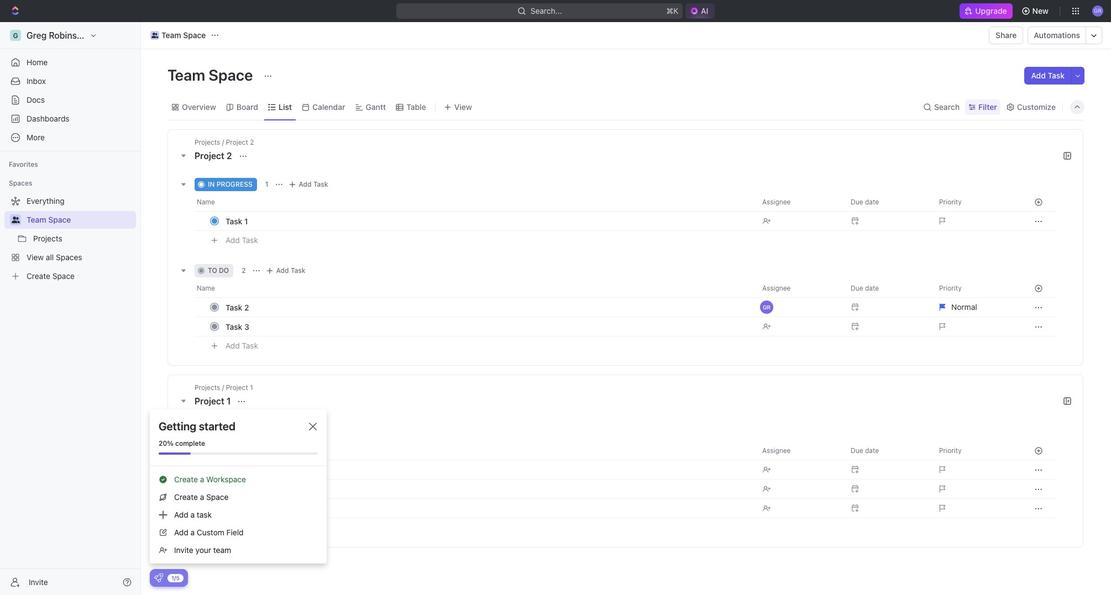 Task type: locate. For each thing, give the bounding box(es) containing it.
2 vertical spatial due
[[851, 447, 864, 455]]

projects up project 2
[[195, 138, 220, 147]]

task 3 down 'task 2'
[[226, 322, 249, 332]]

inbox link
[[4, 72, 136, 90]]

view right table
[[454, 102, 472, 111]]

create up 'add a task'
[[174, 493, 198, 502]]

normal button
[[933, 298, 1021, 317]]

1 horizontal spatial gr button
[[1089, 2, 1107, 20]]

greg
[[27, 30, 47, 40]]

0 vertical spatial name button
[[195, 194, 756, 211]]

task
[[197, 510, 212, 520]]

priority
[[940, 198, 962, 206], [940, 284, 962, 293], [940, 447, 962, 455]]

workspace right robinson's
[[97, 30, 142, 40]]

normal
[[952, 302, 978, 312]]

docs
[[27, 95, 45, 105]]

a up create a space
[[200, 475, 204, 484]]

1 vertical spatial workspace
[[206, 475, 246, 484]]

assignee button
[[756, 194, 844, 211], [756, 280, 844, 298], [756, 442, 844, 460]]

1 vertical spatial name
[[197, 284, 215, 293]]

0 vertical spatial date
[[865, 198, 879, 206]]

2 vertical spatial projects
[[195, 384, 220, 392]]

g
[[13, 31, 18, 40]]

add
[[1032, 71, 1046, 80], [299, 180, 312, 189], [226, 235, 240, 245], [276, 267, 289, 275], [226, 341, 240, 350], [276, 429, 289, 437], [174, 510, 188, 520], [226, 523, 240, 532], [174, 528, 188, 538]]

a down 'add a task'
[[191, 528, 195, 538]]

0 vertical spatial to do
[[208, 267, 229, 275]]

2 due from the top
[[851, 284, 864, 293]]

0 horizontal spatial user group image
[[11, 217, 20, 223]]

spaces
[[9, 179, 32, 187], [56, 253, 82, 262]]

workspace for create a workspace
[[206, 475, 246, 484]]

a for workspace
[[200, 475, 204, 484]]

board link
[[234, 99, 258, 115]]

2 do from the top
[[219, 429, 229, 437]]

1 vertical spatial spaces
[[56, 253, 82, 262]]

2 3 from the top
[[244, 504, 249, 513]]

0 horizontal spatial spaces
[[9, 179, 32, 187]]

complete
[[175, 440, 205, 448]]

more button
[[4, 129, 136, 147]]

‎task for ‎task 1
[[226, 465, 242, 475]]

view button
[[440, 99, 476, 115]]

0 vertical spatial spaces
[[9, 179, 32, 187]]

tree inside sidebar navigation
[[4, 192, 136, 285]]

2 name from the top
[[197, 284, 215, 293]]

0 vertical spatial task 3
[[226, 322, 249, 332]]

3 down 'task 2'
[[244, 322, 249, 332]]

2 to do from the top
[[208, 429, 229, 437]]

‎task 1
[[226, 465, 248, 475]]

/ for 1
[[222, 384, 224, 392]]

0 vertical spatial projects
[[195, 138, 220, 147]]

name button up task 2 link
[[195, 280, 756, 298]]

due for second assignee dropdown button from the bottom of the page
[[851, 284, 864, 293]]

1 vertical spatial date
[[865, 284, 879, 293]]

workspace inside sidebar navigation
[[97, 30, 142, 40]]

1 vertical spatial assignee button
[[756, 280, 844, 298]]

1 horizontal spatial gr
[[1094, 7, 1102, 14]]

1 vertical spatial priority button
[[933, 280, 1021, 298]]

1 priority button from the top
[[933, 194, 1021, 211]]

0 horizontal spatial gr
[[763, 304, 771, 311]]

customize
[[1017, 102, 1056, 111]]

0 vertical spatial /
[[222, 138, 224, 147]]

name for 2nd "name" dropdown button from the top of the page
[[197, 284, 215, 293]]

0 vertical spatial ‎task
[[226, 465, 242, 475]]

0 vertical spatial priority
[[940, 198, 962, 206]]

to do down project 1
[[208, 429, 229, 437]]

create
[[27, 272, 50, 281], [174, 475, 198, 484], [174, 493, 198, 502]]

0 horizontal spatial team space link
[[27, 211, 134, 229]]

create down all
[[27, 272, 50, 281]]

workspace for greg robinson's workspace
[[97, 30, 142, 40]]

do down project 1
[[219, 429, 229, 437]]

1 horizontal spatial invite
[[174, 546, 193, 555]]

0 horizontal spatial workspace
[[97, 30, 142, 40]]

due date button for first assignee dropdown button from the bottom of the page
[[844, 442, 933, 460]]

customize button
[[1003, 99, 1060, 115]]

workspace down '‎task 1'
[[206, 475, 246, 484]]

1 do from the top
[[219, 267, 229, 275]]

3 priority button from the top
[[933, 442, 1021, 460]]

a left task
[[191, 510, 195, 520]]

user group image
[[151, 33, 158, 38], [11, 217, 20, 223]]

2 vertical spatial assignee
[[763, 447, 791, 455]]

0 vertical spatial to
[[208, 267, 217, 275]]

3 due date from the top
[[851, 447, 879, 455]]

2 due date button from the top
[[844, 280, 933, 298]]

name button
[[195, 194, 756, 211], [195, 280, 756, 298]]

project up project 1
[[226, 384, 248, 392]]

gr button
[[1089, 2, 1107, 20], [756, 298, 844, 317]]

project 1
[[195, 396, 233, 406]]

team inside sidebar navigation
[[27, 215, 46, 225]]

2 for task 2
[[244, 303, 249, 312]]

automations button
[[1029, 27, 1086, 44]]

0 vertical spatial due
[[851, 198, 864, 206]]

0 horizontal spatial view
[[27, 253, 44, 262]]

3 date from the top
[[865, 447, 879, 455]]

due
[[851, 198, 864, 206], [851, 284, 864, 293], [851, 447, 864, 455]]

do up 'task 2'
[[219, 267, 229, 275]]

gantt
[[366, 102, 386, 111]]

gr
[[1094, 7, 1102, 14], [763, 304, 771, 311]]

name button up task 1 'link'
[[195, 194, 756, 211]]

in
[[208, 180, 215, 189]]

tree
[[4, 192, 136, 285]]

1 vertical spatial task 3
[[226, 504, 249, 513]]

tree containing everything
[[4, 192, 136, 285]]

date
[[865, 198, 879, 206], [865, 284, 879, 293], [865, 447, 879, 455]]

1 task 3 from the top
[[226, 322, 249, 332]]

1 vertical spatial priority
[[940, 284, 962, 293]]

onboarding checklist button element
[[154, 574, 163, 583]]

0 vertical spatial gr
[[1094, 7, 1102, 14]]

projects / project 2
[[195, 138, 254, 147]]

1 vertical spatial create
[[174, 475, 198, 484]]

2 task 3 from the top
[[226, 504, 249, 513]]

workspace
[[97, 30, 142, 40], [206, 475, 246, 484]]

1 name button from the top
[[195, 194, 756, 211]]

2 vertical spatial priority button
[[933, 442, 1021, 460]]

1 vertical spatial gr button
[[756, 298, 844, 317]]

project
[[226, 138, 248, 147], [195, 151, 225, 161], [226, 384, 248, 392], [195, 396, 225, 406]]

0 vertical spatial due date
[[851, 198, 879, 206]]

/ up project 2
[[222, 138, 224, 147]]

1 task 3 link from the top
[[223, 319, 754, 335]]

task 3 link down ‎task 2 link
[[223, 501, 754, 517]]

to do up 'task 2'
[[208, 267, 229, 275]]

0 vertical spatial priority button
[[933, 194, 1021, 211]]

‎task down '‎task 1'
[[226, 485, 242, 494]]

1
[[265, 180, 269, 189], [244, 216, 248, 226], [250, 384, 253, 392], [227, 396, 231, 406], [244, 465, 248, 475]]

task 3 for 1st task 3 'link' from the bottom
[[226, 504, 249, 513]]

2 vertical spatial team
[[27, 215, 46, 225]]

projects up all
[[33, 234, 62, 243]]

3 assignee button from the top
[[756, 442, 844, 460]]

20% complete
[[159, 440, 205, 448]]

1 horizontal spatial user group image
[[151, 33, 158, 38]]

3 down ‎task 2
[[244, 504, 249, 513]]

a up task
[[200, 493, 204, 502]]

1 vertical spatial do
[[219, 429, 229, 437]]

overview link
[[180, 99, 216, 115]]

view left all
[[27, 253, 44, 262]]

invite
[[174, 546, 193, 555], [29, 578, 48, 587]]

1 inside 'link'
[[244, 216, 248, 226]]

1 vertical spatial due date button
[[844, 280, 933, 298]]

task 2 link
[[223, 299, 754, 315]]

2 name button from the top
[[195, 280, 756, 298]]

/
[[222, 138, 224, 147], [222, 384, 224, 392]]

1 vertical spatial /
[[222, 384, 224, 392]]

2 / from the top
[[222, 384, 224, 392]]

1 vertical spatial team space
[[168, 66, 256, 84]]

3 due from the top
[[851, 447, 864, 455]]

20%
[[159, 440, 174, 448]]

3 due date button from the top
[[844, 442, 933, 460]]

docs link
[[4, 91, 136, 109]]

assignee
[[763, 198, 791, 206], [763, 284, 791, 293], [763, 447, 791, 455]]

team
[[161, 30, 181, 40], [168, 66, 205, 84], [27, 215, 46, 225]]

2 ‎task from the top
[[226, 485, 242, 494]]

all
[[46, 253, 54, 262]]

1 vertical spatial ‎task
[[226, 485, 242, 494]]

gr for the leftmost gr dropdown button
[[763, 304, 771, 311]]

0 vertical spatial task 3 link
[[223, 319, 754, 335]]

2 vertical spatial due date
[[851, 447, 879, 455]]

1 vertical spatial team
[[168, 66, 205, 84]]

1 ‎task from the top
[[226, 465, 242, 475]]

2 vertical spatial priority
[[940, 447, 962, 455]]

team space inside sidebar navigation
[[27, 215, 71, 225]]

2 vertical spatial team space
[[27, 215, 71, 225]]

1 vertical spatial to
[[208, 429, 217, 437]]

1 vertical spatial assignee
[[763, 284, 791, 293]]

projects link
[[33, 230, 134, 248]]

favorites button
[[4, 158, 42, 171]]

due date for first assignee dropdown button from the bottom of the page
[[851, 447, 879, 455]]

2 vertical spatial assignee button
[[756, 442, 844, 460]]

0 horizontal spatial gr button
[[756, 298, 844, 317]]

0 vertical spatial assignee button
[[756, 194, 844, 211]]

0 vertical spatial do
[[219, 267, 229, 275]]

1 to from the top
[[208, 267, 217, 275]]

2 date from the top
[[865, 284, 879, 293]]

0 vertical spatial create
[[27, 272, 50, 281]]

projects up project 1
[[195, 384, 220, 392]]

1 name from the top
[[197, 198, 215, 206]]

2 assignee button from the top
[[756, 280, 844, 298]]

1 vertical spatial task 3 link
[[223, 501, 754, 517]]

project down projects / project 2
[[195, 151, 225, 161]]

invite for invite
[[29, 578, 48, 587]]

1 due date button from the top
[[844, 194, 933, 211]]

task
[[1048, 71, 1065, 80], [313, 180, 328, 189], [226, 216, 242, 226], [242, 235, 258, 245], [291, 267, 305, 275], [226, 303, 242, 312], [226, 322, 242, 332], [242, 341, 258, 350], [291, 429, 306, 437], [226, 504, 242, 513], [242, 523, 258, 532]]

name for 1st "name" dropdown button from the top of the page
[[197, 198, 215, 206]]

spaces up create space link
[[56, 253, 82, 262]]

space
[[183, 30, 206, 40], [209, 66, 253, 84], [48, 215, 71, 225], [52, 272, 75, 281], [206, 493, 229, 502]]

1 vertical spatial invite
[[29, 578, 48, 587]]

task 3 link
[[223, 319, 754, 335], [223, 501, 754, 517]]

create up create a space
[[174, 475, 198, 484]]

1 vertical spatial projects
[[33, 234, 62, 243]]

add a custom field
[[174, 528, 244, 538]]

add a task
[[174, 510, 212, 520]]

1 horizontal spatial view
[[454, 102, 472, 111]]

0 vertical spatial name
[[197, 198, 215, 206]]

overview
[[182, 102, 216, 111]]

2 vertical spatial due date button
[[844, 442, 933, 460]]

create for create a workspace
[[174, 475, 198, 484]]

0 vertical spatial team space link
[[148, 29, 209, 42]]

add task
[[1032, 71, 1065, 80], [299, 180, 328, 189], [226, 235, 258, 245], [276, 267, 305, 275], [226, 341, 258, 350], [276, 429, 306, 437], [226, 523, 258, 532]]

2 for ‎task 2
[[244, 485, 249, 494]]

0 horizontal spatial invite
[[29, 578, 48, 587]]

2 vertical spatial create
[[174, 493, 198, 502]]

0 vertical spatial invite
[[174, 546, 193, 555]]

1 vertical spatial due date
[[851, 284, 879, 293]]

1 vertical spatial gr
[[763, 304, 771, 311]]

view all spaces link
[[4, 249, 134, 267]]

0 vertical spatial team
[[161, 30, 181, 40]]

task 3 link down task 2 link
[[223, 319, 754, 335]]

1 vertical spatial user group image
[[11, 217, 20, 223]]

your
[[196, 546, 211, 555]]

projects
[[195, 138, 220, 147], [33, 234, 62, 243], [195, 384, 220, 392]]

0 vertical spatial 3
[[244, 322, 249, 332]]

spaces down favorites button
[[9, 179, 32, 187]]

team space
[[161, 30, 206, 40], [168, 66, 256, 84], [27, 215, 71, 225]]

projects / project 1
[[195, 384, 253, 392]]

invite for invite your team
[[174, 546, 193, 555]]

0 vertical spatial assignee
[[763, 198, 791, 206]]

view button
[[440, 94, 476, 120]]

to
[[208, 267, 217, 275], [208, 429, 217, 437]]

sidebar navigation
[[0, 22, 143, 596]]

2 priority button from the top
[[933, 280, 1021, 298]]

3
[[244, 322, 249, 332], [244, 504, 249, 513]]

/ up project 1
[[222, 384, 224, 392]]

create inside sidebar navigation
[[27, 272, 50, 281]]

1 / from the top
[[222, 138, 224, 147]]

3 assignee from the top
[[763, 447, 791, 455]]

due date
[[851, 198, 879, 206], [851, 284, 879, 293], [851, 447, 879, 455]]

team space link
[[148, 29, 209, 42], [27, 211, 134, 229]]

1/5
[[171, 575, 180, 581]]

1 3 from the top
[[244, 322, 249, 332]]

1 vertical spatial 3
[[244, 504, 249, 513]]

do for second assignee dropdown button from the bottom of the page
[[219, 267, 229, 275]]

0 vertical spatial view
[[454, 102, 472, 111]]

to do
[[208, 267, 229, 275], [208, 429, 229, 437]]

1 vertical spatial due
[[851, 284, 864, 293]]

project 2
[[195, 151, 234, 161]]

1 to do from the top
[[208, 267, 229, 275]]

view inside button
[[454, 102, 472, 111]]

0 vertical spatial due date button
[[844, 194, 933, 211]]

favorites
[[9, 160, 38, 169]]

0 vertical spatial user group image
[[151, 33, 158, 38]]

view inside tree
[[27, 253, 44, 262]]

task 3 down ‎task 2
[[226, 504, 249, 513]]

home
[[27, 58, 48, 67]]

project down projects / project 1
[[195, 396, 225, 406]]

2 due date from the top
[[851, 284, 879, 293]]

2 vertical spatial date
[[865, 447, 879, 455]]

create for create space
[[27, 272, 50, 281]]

0 vertical spatial workspace
[[97, 30, 142, 40]]

1 vertical spatial name button
[[195, 280, 756, 298]]

2
[[250, 138, 254, 147], [227, 151, 232, 161], [242, 267, 246, 275], [244, 303, 249, 312], [244, 485, 249, 494]]

1 horizontal spatial workspace
[[206, 475, 246, 484]]

invite inside sidebar navigation
[[29, 578, 48, 587]]

1 vertical spatial to do
[[208, 429, 229, 437]]

date for second assignee dropdown button from the bottom of the page
[[865, 284, 879, 293]]

‎task up ‎task 2
[[226, 465, 242, 475]]

1 vertical spatial view
[[27, 253, 44, 262]]



Task type: describe. For each thing, give the bounding box(es) containing it.
task 1
[[226, 216, 248, 226]]

getting
[[159, 420, 196, 433]]

1 for ‎task 1
[[244, 465, 248, 475]]

invite your team
[[174, 546, 231, 555]]

due for first assignee dropdown button from the bottom of the page
[[851, 447, 864, 455]]

‎task 2 link
[[223, 481, 754, 497]]

robinson's
[[49, 30, 94, 40]]

list
[[279, 102, 292, 111]]

task 2
[[226, 303, 249, 312]]

gr for the top gr dropdown button
[[1094, 7, 1102, 14]]

a for space
[[200, 493, 204, 502]]

/ for 2
[[222, 138, 224, 147]]

1 for task 1
[[244, 216, 248, 226]]

custom
[[197, 528, 224, 538]]

2 priority from the top
[[940, 284, 962, 293]]

task 3 for first task 3 'link' from the top
[[226, 322, 249, 332]]

calendar
[[312, 102, 345, 111]]

view all spaces
[[27, 253, 82, 262]]

dashboards
[[27, 114, 69, 123]]

everything link
[[4, 192, 134, 210]]

3 priority from the top
[[940, 447, 962, 455]]

more
[[27, 133, 45, 142]]

2 to from the top
[[208, 429, 217, 437]]

1 horizontal spatial spaces
[[56, 253, 82, 262]]

0 vertical spatial team space
[[161, 30, 206, 40]]

onboarding checklist button image
[[154, 574, 163, 583]]

greg robinson's workspace
[[27, 30, 142, 40]]

⌘k
[[666, 6, 679, 15]]

1 assignee from the top
[[763, 198, 791, 206]]

due date button for second assignee dropdown button from the bottom of the page
[[844, 280, 933, 298]]

2 task 3 link from the top
[[223, 501, 754, 517]]

view for view
[[454, 102, 472, 111]]

3 for 1st task 3 'link' from the bottom
[[244, 504, 249, 513]]

everything
[[27, 196, 65, 206]]

‎task 1 link
[[223, 462, 754, 478]]

projects inside tree
[[33, 234, 62, 243]]

new button
[[1017, 2, 1056, 20]]

upgrade
[[976, 6, 1007, 15]]

due date for second assignee dropdown button from the bottom of the page
[[851, 284, 879, 293]]

project up project 2
[[226, 138, 248, 147]]

priority button for second assignee dropdown button from the bottom of the page
[[933, 280, 1021, 298]]

create space
[[27, 272, 75, 281]]

share
[[996, 30, 1017, 40]]

progress
[[217, 180, 253, 189]]

new
[[1033, 6, 1049, 15]]

started
[[199, 420, 236, 433]]

create space link
[[4, 268, 134, 285]]

‎task 2
[[226, 485, 249, 494]]

task inside 'link'
[[226, 216, 242, 226]]

ai
[[701, 6, 709, 15]]

3 for first task 3 'link' from the top
[[244, 322, 249, 332]]

create a space
[[174, 493, 229, 502]]

share button
[[989, 27, 1024, 44]]

table
[[407, 102, 426, 111]]

1 due date from the top
[[851, 198, 879, 206]]

home link
[[4, 54, 136, 71]]

1 due from the top
[[851, 198, 864, 206]]

search...
[[530, 6, 562, 15]]

1 for project 1
[[227, 396, 231, 406]]

task 1 link
[[223, 213, 754, 229]]

1 date from the top
[[865, 198, 879, 206]]

close image
[[309, 423, 317, 431]]

team
[[213, 546, 231, 555]]

0 vertical spatial gr button
[[1089, 2, 1107, 20]]

1 priority from the top
[[940, 198, 962, 206]]

date for first assignee dropdown button from the bottom of the page
[[865, 447, 879, 455]]

create for create a space
[[174, 493, 198, 502]]

2 for project 2
[[227, 151, 232, 161]]

do for first assignee dropdown button from the bottom of the page
[[219, 429, 229, 437]]

create a workspace
[[174, 475, 246, 484]]

in progress
[[208, 180, 253, 189]]

board
[[237, 102, 258, 111]]

table link
[[404, 99, 426, 115]]

field
[[227, 528, 244, 538]]

1 assignee button from the top
[[756, 194, 844, 211]]

1 vertical spatial team space link
[[27, 211, 134, 229]]

user group image inside tree
[[11, 217, 20, 223]]

search button
[[920, 99, 963, 115]]

calendar link
[[310, 99, 345, 115]]

filter
[[979, 102, 997, 111]]

view for view all spaces
[[27, 253, 44, 262]]

priority button for first assignee dropdown button from the bottom of the page
[[933, 442, 1021, 460]]

ai button
[[686, 3, 715, 19]]

projects for project 2
[[195, 138, 220, 147]]

a for task
[[191, 510, 195, 520]]

a for custom
[[191, 528, 195, 538]]

greg robinson's workspace, , element
[[10, 30, 21, 41]]

‎task for ‎task 2
[[226, 485, 242, 494]]

getting started
[[159, 420, 236, 433]]

automations
[[1034, 30, 1081, 40]]

filter button
[[966, 99, 1001, 115]]

list link
[[277, 99, 292, 115]]

projects for project 1
[[195, 384, 220, 392]]

dashboards link
[[4, 110, 136, 128]]

search
[[935, 102, 960, 111]]

2 assignee from the top
[[763, 284, 791, 293]]

upgrade link
[[960, 3, 1013, 19]]

1 horizontal spatial team space link
[[148, 29, 209, 42]]

gantt link
[[364, 99, 386, 115]]

inbox
[[27, 76, 46, 86]]



Task type: vqa. For each thing, say whether or not it's contained in the screenshot.
Agenda ICON
no



